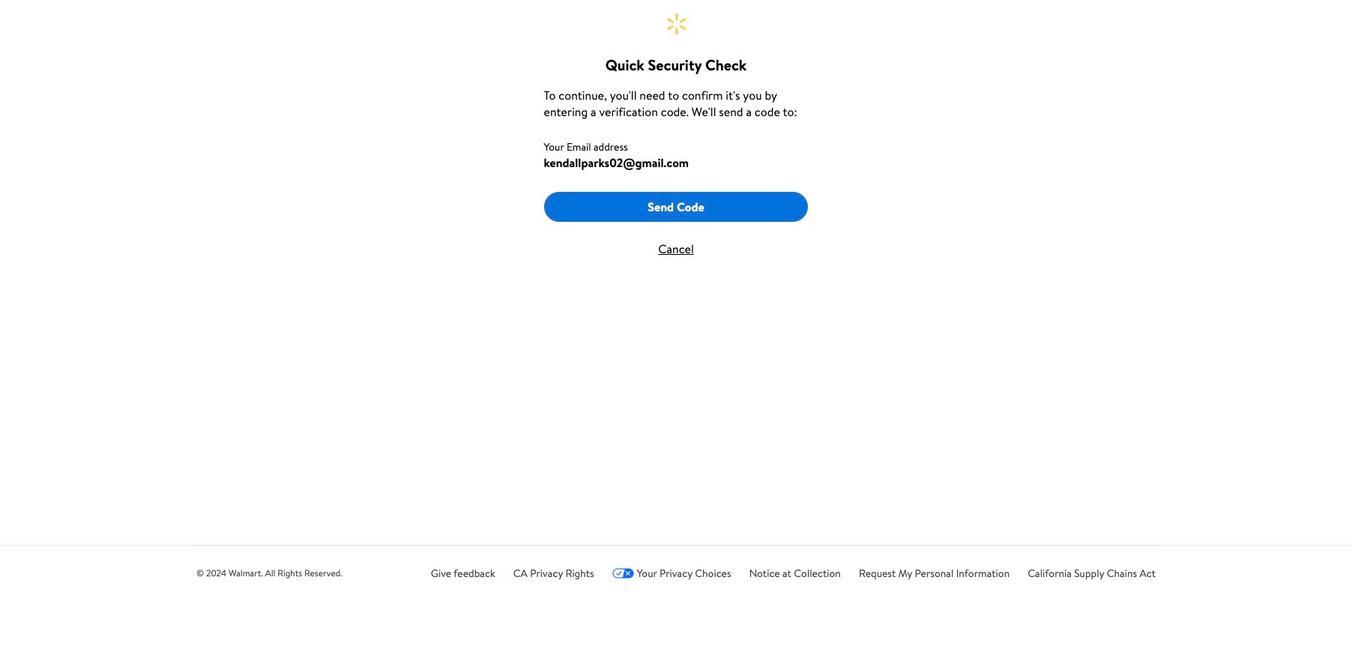 Task type: vqa. For each thing, say whether or not it's contained in the screenshot.
'OVERDRAFT'
no



Task type: describe. For each thing, give the bounding box(es) containing it.
privacy choices icon image
[[612, 568, 634, 578]]



Task type: locate. For each thing, give the bounding box(es) containing it.
walmart logo with link to homepage. image
[[664, 12, 688, 36]]



